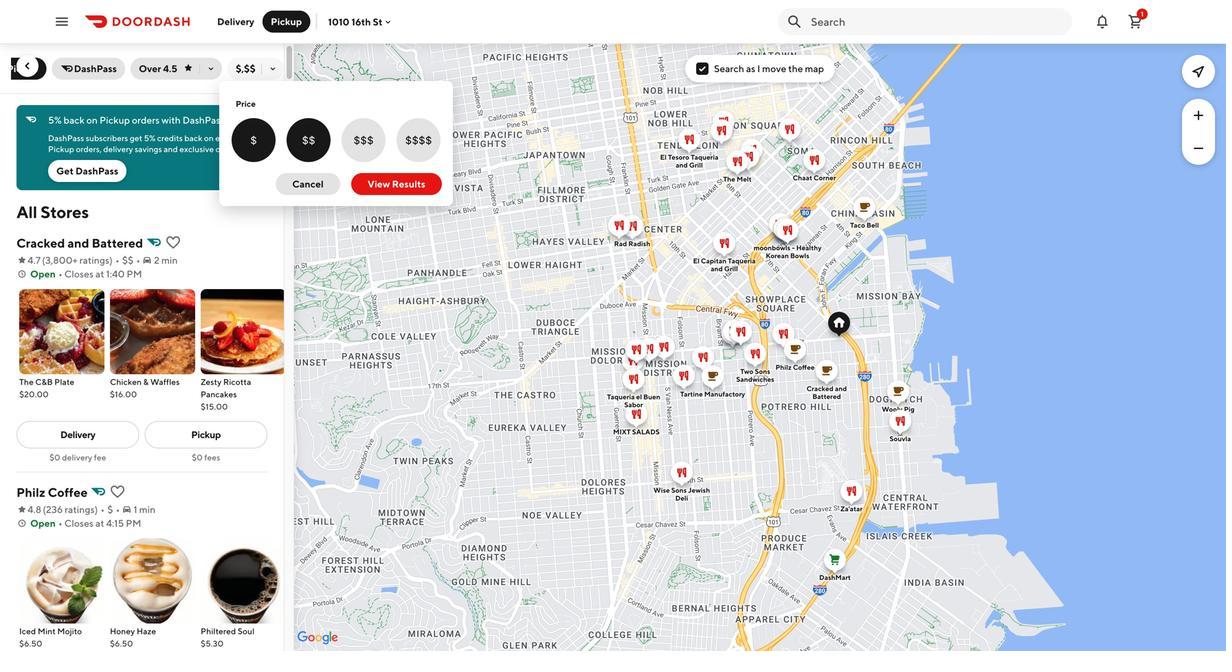Task type: vqa. For each thing, say whether or not it's contained in the screenshot.
Rad Radish
yes



Task type: describe. For each thing, give the bounding box(es) containing it.
• left $
[[101, 504, 105, 516]]

chicken & waffles image
[[110, 289, 195, 375]]

4.5
[[163, 63, 177, 74]]

ratings for coffee
[[65, 504, 95, 516]]

5% back on pickup orders with dashpass
[[48, 114, 225, 126]]

5% inside dashpass subscribers get 5% credits back on eligible pickup orders, delivery savings and exclusive offers.
[[144, 133, 156, 143]]

get dashpass button
[[48, 160, 127, 182]]

get
[[56, 165, 74, 177]]

plate
[[54, 377, 74, 387]]

results
[[392, 178, 426, 190]]

credits
[[157, 133, 183, 143]]

average rating of 4.7 out of 5 element
[[17, 254, 41, 267]]

exclusive
[[180, 144, 214, 154]]

open for cracked
[[30, 269, 56, 280]]

$,$$
[[236, 63, 256, 74]]

haze
[[137, 627, 156, 637]]

1 vertical spatial delivery
[[62, 453, 92, 463]]

all
[[17, 203, 37, 222]]

zesty ricotta pancakes $15.00
[[201, 377, 251, 412]]

pickup up subscribers
[[100, 114, 130, 126]]

2
[[154, 255, 160, 266]]

pickup for the left pickup button
[[7, 63, 38, 74]]

$0 for delivery
[[49, 453, 60, 463]]

( 236 ratings )
[[43, 504, 98, 516]]

• right $
[[116, 504, 120, 516]]

2 items, open order cart image
[[1128, 13, 1144, 30]]

the
[[789, 63, 803, 74]]

4:15
[[106, 518, 124, 529]]

pancakes
[[201, 390, 237, 399]]

delivery link
[[17, 422, 139, 449]]

c&b
[[35, 377, 53, 387]]

pickup for 'pickup' link
[[191, 429, 221, 441]]

subscribers
[[86, 133, 128, 143]]

back inside dashpass subscribers get 5% credits back on eligible pickup orders, delivery savings and exclusive offers.
[[184, 133, 203, 143]]

get
[[130, 133, 142, 143]]

cancel button
[[276, 173, 340, 195]]

delivery for delivery button
[[217, 16, 254, 27]]

• right $$
[[136, 255, 140, 266]]

) for coffee
[[95, 504, 98, 516]]

open • closes at 1:40 pm
[[30, 269, 142, 280]]

over 4.5 button
[[131, 58, 222, 80]]

( 3,800+ ratings )
[[42, 255, 113, 266]]

delivery inside dashpass subscribers get 5% credits back on eligible pickup orders, delivery savings and exclusive offers.
[[103, 144, 133, 154]]

4.8
[[28, 504, 41, 516]]

1 for 1 min
[[134, 504, 137, 516]]

4.7
[[28, 255, 41, 266]]

1010 16th st button
[[328, 16, 394, 27]]

1010
[[328, 16, 350, 27]]

236
[[46, 504, 63, 516]]

$15.00
[[201, 402, 228, 412]]

) for and
[[109, 255, 113, 266]]

iced
[[19, 627, 36, 637]]

on inside dashpass subscribers get 5% credits back on eligible pickup orders, delivery savings and exclusive offers.
[[204, 133, 214, 143]]

as
[[747, 63, 756, 74]]

at for and
[[95, 269, 104, 280]]

honey haze $6.50
[[110, 627, 156, 649]]

dashpass button
[[52, 58, 125, 80]]

soul
[[238, 627, 255, 637]]

$$
[[122, 255, 134, 266]]

closes for and
[[64, 269, 94, 280]]

mojito
[[57, 627, 82, 637]]

zoom in image
[[1191, 107, 1207, 124]]

( for cracked
[[42, 255, 45, 266]]

waffles
[[150, 377, 180, 387]]

delivery for the delivery link
[[60, 429, 95, 441]]

pickup link
[[145, 422, 267, 449]]

1 button
[[1122, 8, 1150, 35]]

previous image
[[22, 61, 33, 72]]

$20.00
[[19, 390, 49, 399]]

view results button
[[351, 173, 442, 195]]

$16.00
[[110, 390, 137, 399]]

Search as I move the map checkbox
[[697, 63, 709, 75]]

ratings for and
[[80, 255, 109, 266]]

notification bell image
[[1095, 13, 1111, 30]]

1010 16th st
[[328, 16, 383, 27]]

delivery button
[[209, 11, 263, 33]]

click to add this store to your saved list image
[[165, 234, 181, 251]]

3,800+
[[45, 255, 78, 266]]

min for cracked and battered
[[161, 255, 178, 266]]

over
[[139, 63, 161, 74]]

• down 236
[[58, 518, 62, 529]]

the c&b plate $20.00
[[19, 377, 74, 399]]

&
[[143, 377, 149, 387]]

get dashpass
[[56, 165, 118, 177]]

$0 fees
[[192, 453, 220, 463]]

chicken & waffles $16.00
[[110, 377, 180, 399]]

orders
[[132, 114, 160, 126]]

16th
[[352, 16, 371, 27]]

price
[[236, 99, 256, 109]]

map
[[805, 63, 824, 74]]

eligible
[[215, 133, 243, 143]]

• left $$
[[115, 255, 119, 266]]

$0 for pickup
[[192, 453, 203, 463]]

0 vertical spatial 5%
[[48, 114, 62, 126]]

map region
[[200, 0, 1227, 652]]

search as i move the map
[[714, 63, 824, 74]]

and inside dashpass subscribers get 5% credits back on eligible pickup orders, delivery savings and exclusive offers.
[[164, 144, 178, 154]]

iced mint mojito $6.50
[[19, 627, 82, 649]]

• $$
[[115, 255, 134, 266]]



Task type: locate. For each thing, give the bounding box(es) containing it.
tesoro
[[668, 153, 690, 161], [668, 153, 690, 161]]

1 at from the top
[[95, 269, 104, 280]]

1 right notification bell image
[[1141, 10, 1144, 18]]

view
[[368, 178, 390, 190]]

1 horizontal spatial on
[[204, 133, 214, 143]]

1 horizontal spatial pickup button
[[263, 11, 310, 33]]

mixt salads
[[613, 428, 660, 436], [613, 428, 660, 436]]

back up orders,
[[64, 114, 85, 126]]

0 horizontal spatial 1
[[134, 504, 137, 516]]

offers.
[[216, 144, 239, 154]]

delivery
[[217, 16, 254, 27], [60, 429, 95, 441]]

pickup button left the 1010 on the left of the page
[[263, 11, 310, 33]]

0 horizontal spatial )
[[95, 504, 98, 516]]

iced mint mojito image
[[19, 539, 105, 624]]

philtered soul $5.30
[[201, 627, 255, 649]]

chaat
[[793, 174, 813, 182], [793, 174, 813, 182]]

( right 4.8
[[43, 504, 46, 516]]

cancel
[[292, 178, 324, 190]]

pm down 1 min
[[126, 518, 141, 529]]

1 vertical spatial 5%
[[144, 133, 156, 143]]

philtered soul image
[[201, 539, 286, 624]]

closes down ( 236 ratings )
[[64, 518, 94, 529]]

dashpass down orders,
[[76, 165, 118, 177]]

taco bell
[[851, 221, 879, 229], [851, 221, 879, 229]]

pickup left dashpass button
[[7, 63, 38, 74]]

st
[[373, 16, 383, 27]]

open down 4.8
[[30, 518, 56, 529]]

0 vertical spatial back
[[64, 114, 85, 126]]

buen
[[644, 393, 661, 401], [644, 393, 661, 401]]

at left 1:40
[[95, 269, 104, 280]]

0 vertical spatial pm
[[127, 269, 142, 280]]

)
[[109, 255, 113, 266], [95, 504, 98, 516]]

1 min
[[134, 504, 156, 516]]

1 vertical spatial open
[[30, 518, 56, 529]]

0 vertical spatial delivery
[[103, 144, 133, 154]]

dashmart
[[820, 574, 851, 582], [820, 574, 851, 582]]

) left • $$
[[109, 255, 113, 266]]

all stores
[[17, 203, 89, 222]]

0 vertical spatial min
[[161, 255, 178, 266]]

0 vertical spatial 1
[[1141, 10, 1144, 18]]

delivery
[[103, 144, 133, 154], [62, 453, 92, 463]]

search
[[714, 63, 745, 74]]

the c&b plate image
[[19, 289, 105, 375]]

1 vertical spatial at
[[95, 518, 104, 529]]

min right 2
[[161, 255, 178, 266]]

1 vertical spatial closes
[[64, 518, 94, 529]]

radish
[[629, 240, 651, 248], [629, 240, 651, 248]]

0 horizontal spatial on
[[86, 114, 98, 126]]

min
[[161, 255, 178, 266], [139, 504, 156, 516]]

view results
[[368, 178, 426, 190]]

corner
[[814, 174, 836, 182], [814, 174, 836, 182]]

1 vertical spatial )
[[95, 504, 98, 516]]

battered
[[92, 236, 143, 251], [813, 393, 841, 401], [813, 393, 841, 401]]

pm
[[127, 269, 142, 280], [126, 518, 141, 529]]

1 open from the top
[[30, 269, 56, 280]]

melt
[[737, 175, 752, 183], [737, 175, 752, 183]]

$0
[[49, 453, 60, 463], [192, 453, 203, 463]]

honey haze image
[[110, 539, 195, 624]]

orders,
[[76, 144, 102, 154]]

$0 delivery fee
[[49, 453, 106, 463]]

over 4.5
[[139, 63, 177, 74]]

0 vertical spatial at
[[95, 269, 104, 280]]

powered by google image
[[298, 632, 338, 646]]

pickup inside dashpass subscribers get 5% credits back on eligible pickup orders, delivery savings and exclusive offers.
[[48, 144, 74, 154]]

dashpass up exclusive
[[183, 114, 225, 126]]

fees
[[204, 453, 220, 463]]

honey
[[110, 627, 135, 637]]

2 at from the top
[[95, 518, 104, 529]]

0 vertical spatial open
[[30, 269, 56, 280]]

0 vertical spatial )
[[109, 255, 113, 266]]

i
[[758, 63, 761, 74]]

None checkbox
[[342, 118, 386, 162], [397, 118, 441, 162], [342, 118, 386, 162], [397, 118, 441, 162]]

0 horizontal spatial delivery
[[62, 453, 92, 463]]

mixt
[[613, 428, 631, 436], [613, 428, 631, 436]]

philtered
[[201, 627, 236, 637]]

2 open from the top
[[30, 518, 56, 529]]

souvla
[[890, 435, 911, 443], [890, 435, 911, 443]]

zesty ricotta pancakes image
[[201, 289, 286, 375]]

philz
[[776, 364, 792, 372], [776, 364, 792, 372], [17, 485, 45, 500]]

closes for coffee
[[64, 518, 94, 529]]

pickup button left dashpass button
[[0, 58, 46, 80]]

1 vertical spatial delivery
[[60, 429, 95, 441]]

at
[[95, 269, 104, 280], [95, 518, 104, 529]]

1 closes from the top
[[64, 269, 94, 280]]

1 horizontal spatial delivery
[[103, 144, 133, 154]]

manufactory
[[705, 391, 746, 398], [705, 391, 746, 398]]

dashpass subscribers get 5% credits back on eligible pickup orders, delivery savings and exclusive offers.
[[48, 133, 245, 154]]

delivery up $,$$
[[217, 16, 254, 27]]

on up exclusive
[[204, 133, 214, 143]]

1 horizontal spatial )
[[109, 255, 113, 266]]

1 vertical spatial on
[[204, 133, 214, 143]]

grill
[[689, 161, 703, 169], [689, 161, 703, 169], [725, 265, 738, 273], [725, 265, 738, 273]]

delivery down subscribers
[[103, 144, 133, 154]]

0 vertical spatial (
[[42, 255, 45, 266]]

healthy
[[797, 244, 822, 252], [797, 244, 822, 252]]

at left 4:15 on the left of the page
[[95, 518, 104, 529]]

chicken
[[110, 377, 142, 387]]

pig
[[904, 406, 915, 414], [904, 406, 915, 414]]

0 horizontal spatial $0
[[49, 453, 60, 463]]

on up subscribers
[[86, 114, 98, 126]]

open • closes at 4:15 pm
[[30, 518, 141, 529]]

dashpass inside dashpass subscribers get 5% credits back on eligible pickup orders, delivery savings and exclusive offers.
[[48, 133, 84, 143]]

$6.50 down iced at the bottom left
[[19, 639, 42, 649]]

the inside the c&b plate $20.00
[[19, 377, 34, 387]]

0 vertical spatial closes
[[64, 269, 94, 280]]

1 right $
[[134, 504, 137, 516]]

Store search: begin typing to search for stores available on DoorDash text field
[[811, 14, 1064, 29]]

0 vertical spatial ratings
[[80, 255, 109, 266]]

delivery up $0 delivery fee
[[60, 429, 95, 441]]

0 vertical spatial delivery
[[217, 16, 254, 27]]

min for philz coffee
[[139, 504, 156, 516]]

sandwiches
[[737, 376, 775, 384], [737, 376, 775, 384]]

ratings up 'open • closes at 1:40 pm'
[[80, 255, 109, 266]]

tartine manufactory
[[681, 391, 746, 398], [681, 391, 746, 398]]

the
[[724, 175, 736, 183], [724, 175, 736, 183], [19, 377, 34, 387]]

1 vertical spatial pm
[[126, 518, 141, 529]]

capitan
[[701, 257, 727, 265], [701, 257, 727, 265]]

) left '• $'
[[95, 504, 98, 516]]

$,$$ button
[[228, 58, 284, 80]]

1 vertical spatial pickup button
[[0, 58, 46, 80]]

delivery down the delivery link
[[62, 453, 92, 463]]

$6.50 down the honey
[[110, 639, 133, 649]]

$5.30
[[201, 639, 224, 649]]

open for philz
[[30, 518, 56, 529]]

2 $6.50 from the left
[[110, 639, 133, 649]]

average rating of 4.8 out of 5 element
[[17, 503, 41, 517]]

0 horizontal spatial delivery
[[60, 429, 95, 441]]

pm for philz coffee
[[126, 518, 141, 529]]

0 horizontal spatial pickup button
[[0, 58, 46, 80]]

1 vertical spatial back
[[184, 133, 203, 143]]

salads
[[632, 428, 660, 436], [632, 428, 660, 436]]

pm down $$
[[127, 269, 142, 280]]

1 $6.50 from the left
[[19, 639, 42, 649]]

min right $
[[139, 504, 156, 516]]

korean
[[766, 252, 789, 260], [766, 252, 789, 260]]

ricotta
[[223, 377, 251, 387]]

1 for 1
[[1141, 10, 1144, 18]]

• $
[[101, 504, 113, 516]]

deli
[[676, 495, 689, 503], [676, 495, 689, 503]]

0 vertical spatial pickup button
[[263, 11, 310, 33]]

0 horizontal spatial min
[[139, 504, 156, 516]]

5% up 'get'
[[48, 114, 62, 126]]

1:40
[[106, 269, 125, 280]]

taqueria
[[691, 153, 719, 161], [691, 153, 719, 161], [728, 257, 756, 265], [728, 257, 756, 265], [607, 393, 635, 401], [607, 393, 635, 401]]

closes down ( 3,800+ ratings )
[[64, 269, 94, 280]]

2 $0 from the left
[[192, 453, 203, 463]]

( for philz
[[43, 504, 46, 516]]

moonbowls
[[754, 244, 791, 252], [754, 244, 791, 252]]

with
[[162, 114, 181, 126]]

back up exclusive
[[184, 133, 203, 143]]

cracked
[[17, 236, 65, 251], [807, 385, 834, 393], [807, 385, 834, 393]]

1 inside button
[[1141, 10, 1144, 18]]

1 horizontal spatial delivery
[[217, 16, 254, 27]]

5% up savings
[[144, 133, 156, 143]]

sons
[[755, 368, 771, 376], [755, 368, 771, 376], [672, 487, 687, 495], [672, 487, 687, 495]]

$0 down the delivery link
[[49, 453, 60, 463]]

dashpass
[[74, 63, 117, 74], [183, 114, 225, 126], [48, 133, 84, 143], [76, 165, 118, 177]]

( right '4.7'
[[42, 255, 45, 266]]

0 horizontal spatial $6.50
[[19, 639, 42, 649]]

2 min
[[154, 255, 178, 266]]

1 horizontal spatial back
[[184, 133, 203, 143]]

$6.50 inside 'iced mint mojito $6.50'
[[19, 639, 42, 649]]

$
[[107, 504, 113, 516]]

mint
[[38, 627, 56, 637]]

1 horizontal spatial $6.50
[[110, 639, 133, 649]]

move
[[763, 63, 787, 74]]

$0 left fees
[[192, 453, 203, 463]]

1 horizontal spatial min
[[161, 255, 178, 266]]

1 vertical spatial ratings
[[65, 504, 95, 516]]

dashpass left over
[[74, 63, 117, 74]]

savings
[[135, 144, 162, 154]]

pickup up $0 fees
[[191, 429, 221, 441]]

delivery inside button
[[217, 16, 254, 27]]

1 vertical spatial min
[[139, 504, 156, 516]]

pickup up 'get'
[[48, 144, 74, 154]]

1 vertical spatial 1
[[134, 504, 137, 516]]

None checkbox
[[232, 118, 276, 162], [287, 118, 331, 162], [232, 118, 276, 162], [287, 118, 331, 162]]

pickup for the topmost pickup button
[[271, 16, 302, 27]]

0 horizontal spatial back
[[64, 114, 85, 126]]

0 vertical spatial on
[[86, 114, 98, 126]]

ratings
[[80, 255, 109, 266], [65, 504, 95, 516]]

1 vertical spatial (
[[43, 504, 46, 516]]

zesty
[[201, 377, 222, 387]]

fee
[[94, 453, 106, 463]]

pm for cracked and battered
[[127, 269, 142, 280]]

1 horizontal spatial $0
[[192, 453, 203, 463]]

open menu image
[[54, 13, 70, 30]]

at for coffee
[[95, 518, 104, 529]]

and
[[164, 144, 178, 154], [676, 161, 688, 169], [676, 161, 688, 169], [68, 236, 89, 251], [711, 265, 723, 273], [711, 265, 723, 273], [835, 385, 847, 393], [835, 385, 847, 393]]

recenter the map image
[[1191, 63, 1207, 80]]

1 horizontal spatial 5%
[[144, 133, 156, 143]]

$6.50 inside honey haze $6.50
[[110, 639, 133, 649]]

2 closes from the top
[[64, 518, 94, 529]]

pickup right delivery button
[[271, 16, 302, 27]]

stores
[[41, 203, 89, 222]]

click to add this store to your saved list image
[[109, 484, 126, 501]]

open down '4.7'
[[30, 269, 56, 280]]

• down the "3,800+"
[[58, 269, 62, 280]]

ratings up open • closes at 4:15 pm
[[65, 504, 95, 516]]

zoom out image
[[1191, 140, 1207, 157]]

pickup button
[[263, 11, 310, 33], [0, 58, 46, 80]]

$6.50
[[19, 639, 42, 649], [110, 639, 133, 649]]

1 $0 from the left
[[49, 453, 60, 463]]

two sons sandwiches
[[737, 368, 775, 384], [737, 368, 775, 384]]

dashpass up orders,
[[48, 133, 84, 143]]

taqueria el buen sabor wise sons jewish deli
[[607, 393, 710, 503], [607, 393, 710, 503]]

1 horizontal spatial 1
[[1141, 10, 1144, 18]]

0 horizontal spatial 5%
[[48, 114, 62, 126]]



